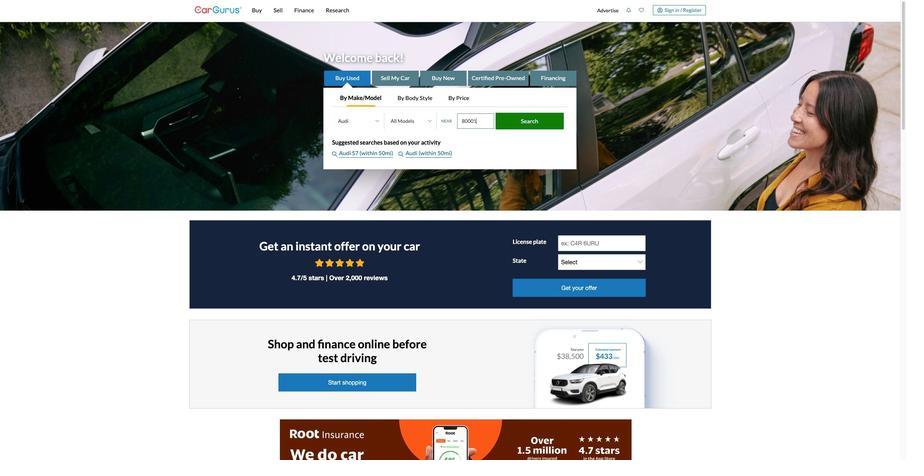 Task type: vqa. For each thing, say whether or not it's contained in the screenshot.
the communications
no



Task type: locate. For each thing, give the bounding box(es) containing it.
search image
[[332, 151, 337, 157], [399, 151, 404, 157]]

saved cars image
[[639, 8, 644, 13]]

menu bar
[[242, 0, 593, 22]]

1 horizontal spatial search image
[[399, 151, 404, 157]]

2 search image from the left
[[399, 151, 404, 157]]

Zip telephone field
[[457, 114, 494, 128]]

advertisement element
[[280, 420, 632, 460]]

None submit
[[496, 113, 564, 129]]

1 search image from the left
[[332, 151, 337, 157]]

0 horizontal spatial search image
[[332, 151, 337, 157]]

ex: C4R 6URU field
[[558, 235, 646, 251]]

menu item
[[593, 0, 623, 20]]

menu
[[593, 0, 706, 20]]



Task type: describe. For each thing, give the bounding box(es) containing it.
user icon image
[[657, 7, 663, 13]]

open notifications image
[[626, 8, 631, 13]]



